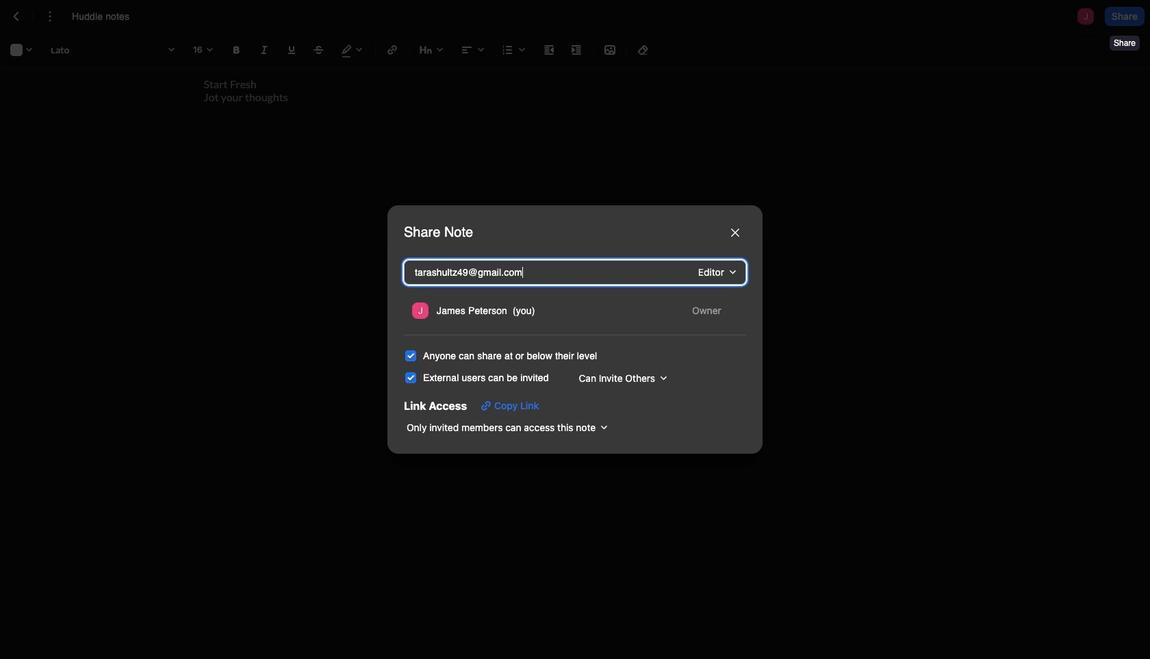 Task type: locate. For each thing, give the bounding box(es) containing it.
None field
[[690, 263, 741, 282], [684, 301, 738, 321], [404, 418, 612, 437], [690, 263, 741, 282], [684, 301, 738, 321], [404, 418, 612, 437]]

tooltip
[[1108, 26, 1141, 52]]

menu item for copy link image
[[409, 299, 741, 323]]

permission element
[[684, 301, 738, 321]]

Contact, Channel or Email text field
[[412, 263, 656, 282]]

dialog
[[387, 206, 763, 454], [387, 206, 763, 454]]

permission image
[[690, 263, 741, 282], [684, 301, 738, 321]]

increase indent image
[[568, 42, 585, 58]]

None text field
[[72, 10, 143, 23]]

menu item
[[409, 299, 741, 323], [409, 299, 741, 323]]

0 vertical spatial permission image
[[690, 263, 741, 282]]

underline image
[[283, 42, 300, 58]]

close image for copy link image
[[731, 229, 739, 237]]

close image
[[731, 229, 739, 237], [731, 229, 739, 237]]

james peterson image
[[412, 303, 429, 319]]

strikethrough image
[[311, 42, 327, 58]]



Task type: describe. For each thing, give the bounding box(es) containing it.
italic image
[[256, 42, 272, 58]]

menu item for copy link icon
[[409, 299, 741, 323]]

copy link image
[[478, 397, 494, 414]]

james peterson image
[[412, 303, 429, 319]]

1 vertical spatial permission image
[[684, 301, 738, 321]]

copy link image
[[478, 397, 494, 414]]

decrease indent image
[[541, 42, 557, 58]]

bold image
[[229, 42, 245, 58]]

link image
[[384, 42, 400, 58]]

clear style image
[[635, 42, 652, 58]]

all notes image
[[8, 8, 25, 25]]

insert image image
[[602, 42, 618, 58]]

close image for copy link icon
[[731, 229, 739, 237]]



Task type: vqa. For each thing, say whether or not it's contained in the screenshot.
Solutions dropdown button on the top left
no



